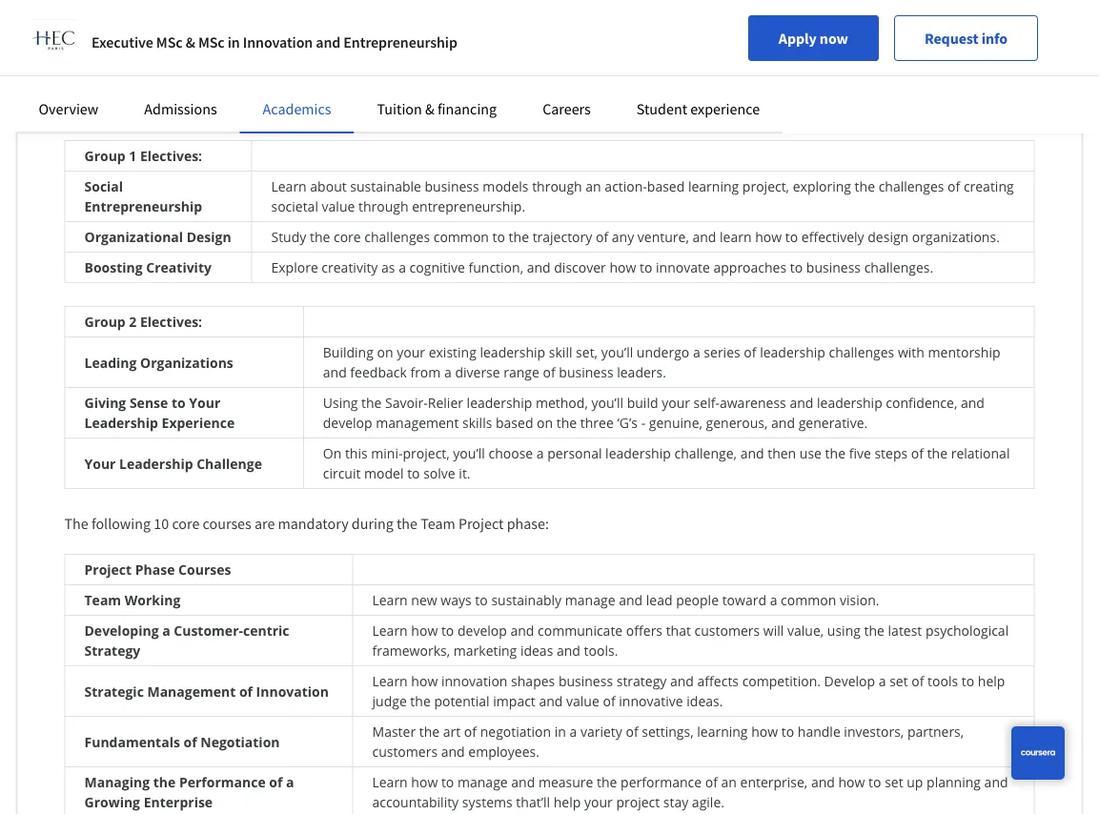 Task type: describe. For each thing, give the bounding box(es) containing it.
up for start-
[[443, 51, 460, 69]]

and down shapes
[[539, 693, 563, 711]]

manage inside the "learn how to manage and measure the performance of an enterprise, and how to set up planning and accountability systems that'll help your project stay agile."
[[458, 774, 508, 792]]

-
[[642, 414, 646, 432]]

art
[[443, 723, 461, 741]]

group 2 electives:
[[84, 313, 202, 331]]

to up accountability
[[442, 774, 454, 792]]

to down investors, at right bottom
[[869, 774, 882, 792]]

1 vertical spatial innovation
[[256, 683, 329, 701]]

growing
[[84, 794, 140, 812]]

and right 'planning'
[[985, 774, 1009, 792]]

1 vertical spatial &
[[425, 99, 435, 118]]

1 vertical spatial through
[[359, 197, 409, 216]]

how down investors, at right bottom
[[839, 774, 866, 792]]

business inside building on your existing leadership skill set, you'll undergo a series of leadership challenges with mentorship and feedback from a diverse range of business leaders.
[[559, 363, 614, 382]]

0 horizontal spatial choose
[[319, 100, 365, 119]]

group 1 electives:
[[84, 147, 202, 165]]

0 vertical spatial 1
[[530, 100, 538, 119]]

investors,
[[845, 723, 905, 741]]

courses:
[[703, 100, 756, 119]]

financing
[[438, 99, 497, 118]]

leadership up skills
[[467, 394, 533, 412]]

start-
[[410, 51, 443, 69]]

learn how to manage and measure the performance of an enterprise, and how to set up planning and accountability systems that'll help your project stay agile.
[[373, 774, 1009, 812]]

you'll right courses, on the top left of the page
[[281, 100, 316, 119]]

business inside using quantitative analysis methodology, including probability theory and optimization, you'll advance your understanding of start-up evolution and how to scale business operations.
[[633, 51, 688, 69]]

value inside learn how innovation shapes business strategy and affects competition. develop a set of tools to help judge the potential impact and value of innovative ideas.
[[567, 693, 600, 711]]

and left lead
[[619, 591, 643, 610]]

the right use
[[826, 445, 846, 463]]

how right learn
[[756, 228, 782, 246]]

courses,
[[225, 100, 278, 119]]

to up "function,"
[[493, 228, 506, 246]]

the inside the 'managing the performance of a growing enterprise'
[[153, 774, 176, 792]]

analysis
[[416, 31, 465, 49]]

agile.
[[692, 794, 725, 812]]

a left series
[[693, 343, 701, 362]]

leadership up the range
[[480, 343, 546, 362]]

request info button
[[895, 15, 1039, 61]]

management
[[376, 414, 459, 432]]

following
[[91, 514, 151, 533]]

build
[[627, 394, 659, 412]]

careers link
[[543, 99, 591, 118]]

new
[[411, 591, 438, 610]]

of left any
[[596, 228, 609, 246]]

the down method,
[[557, 414, 577, 432]]

on inside building on your existing leadership skill set, you'll undergo a series of leadership challenges with mentorship and feedback from a diverse range of business leaders.
[[377, 343, 394, 362]]

core for courses
[[172, 514, 200, 533]]

of right series
[[744, 343, 757, 362]]

project, inside 'on this mini-project, you'll choose a personal leadership challenge, and then use the five steps of the relational circuit model to solve it.'
[[403, 445, 450, 463]]

value inside the learn about sustainable business models through an action-based learning project, exploring the challenges of creating societal value through entrepreneurship.
[[322, 197, 355, 216]]

of right variety
[[626, 723, 639, 741]]

the inside learn how innovation shapes business strategy and affects competition. develop a set of tools to help judge the potential impact and value of innovative ideas.
[[411, 693, 431, 711]]

venture,
[[638, 228, 690, 246]]

how inside using quantitative analysis methodology, including probability theory and optimization, you'll advance your understanding of start-up evolution and how to scale business operations.
[[552, 51, 579, 69]]

to right ways
[[475, 591, 488, 610]]

performance
[[179, 774, 266, 792]]

learn for learn how to develop and communicate offers that customers will value, using the latest psychological frameworks, marketing ideas and tools.
[[373, 622, 408, 640]]

customers inside learn how to develop and communicate offers that customers will value, using the latest psychological frameworks, marketing ideas and tools.
[[695, 622, 760, 640]]

of right 'art'
[[464, 723, 477, 741]]

a right 'toward'
[[770, 591, 778, 610]]

stay
[[664, 794, 689, 812]]

executive msc & msc in innovation and entrepreneurship
[[92, 32, 458, 52]]

series
[[704, 343, 741, 362]]

toward
[[723, 591, 767, 610]]

cognitive
[[410, 259, 465, 277]]

your inside using quantitative analysis methodology, including probability theory and optimization, you'll advance your understanding of start-up evolution and how to scale business operations.
[[936, 31, 964, 49]]

your leadership challenge
[[84, 455, 262, 473]]

the inside learn how to develop and communicate offers that customers will value, using the latest psychological frameworks, marketing ideas and tools.
[[865, 622, 885, 640]]

including
[[558, 31, 615, 49]]

your inside 'giving sense to your leadership experience'
[[189, 394, 221, 412]]

using
[[828, 622, 861, 640]]

accountability
[[373, 794, 459, 812]]

develop
[[825, 673, 876, 691]]

the left relational
[[928, 445, 948, 463]]

overview
[[39, 99, 99, 118]]

leadership inside 'on this mini-project, you'll choose a personal leadership challenge, and then use the five steps of the relational circuit model to solve it.'
[[606, 445, 671, 463]]

mandatory
[[278, 514, 349, 533]]

strategic management of innovation
[[84, 683, 329, 701]]

creativity
[[322, 259, 378, 277]]

an inside the learn about sustainable business models through an action-based learning project, exploring the challenges of creating societal value through entrepreneurship.
[[586, 177, 602, 196]]

steps
[[875, 445, 908, 463]]

communicate
[[538, 622, 623, 640]]

1 vertical spatial leadership
[[119, 455, 193, 473]]

1 vertical spatial challenges
[[365, 228, 430, 246]]

and up academics
[[316, 32, 341, 52]]

to inside 'on this mini-project, you'll choose a personal leadership challenge, and then use the five steps of the relational circuit model to solve it.'
[[407, 465, 420, 483]]

approaches
[[714, 259, 787, 277]]

the right during
[[397, 514, 418, 533]]

of left student
[[611, 100, 624, 119]]

organizational
[[84, 228, 183, 246]]

solve
[[424, 465, 456, 483]]

1 vertical spatial common
[[781, 591, 837, 610]]

hec paris logo image
[[31, 19, 76, 65]]

how down any
[[610, 259, 637, 277]]

and right confidence,
[[962, 394, 985, 412]]

electives: for group 1 electives:
[[140, 147, 202, 165]]

diverse
[[455, 363, 500, 382]]

the left seven
[[130, 100, 151, 119]]

scaling
[[84, 41, 131, 59]]

planning
[[927, 774, 982, 792]]

of inside the 'managing the performance of a growing enterprise'
[[269, 774, 283, 792]]

to left complete on the left top of the page
[[368, 100, 381, 119]]

a inside 'developing a customer-centric strategy'
[[162, 622, 170, 640]]

skills
[[463, 414, 493, 432]]

up
[[135, 41, 153, 59]]

social
[[84, 177, 123, 196]]

you'll inside using the savoir-relier leadership method, you'll build your self-awareness and leadership confidence, and develop management skills based on the three 'g's - genuine, generous, and generative.
[[592, 394, 624, 412]]

to right approaches
[[791, 259, 803, 277]]

strategy
[[617, 673, 667, 691]]

innovate
[[656, 259, 711, 277]]

of down the skill at the top
[[543, 363, 556, 382]]

to inside learn how to develop and communicate offers that customers will value, using the latest psychological frameworks, marketing ideas and tools.
[[442, 622, 454, 640]]

a inside 'master the art of negotiation in a variety of settings, learning how to handle investors, partners, customers and employees.'
[[570, 723, 577, 741]]

value,
[[788, 622, 824, 640]]

0 vertical spatial common
[[434, 228, 489, 246]]

group up leading
[[84, 313, 126, 331]]

leadership up generative.
[[817, 394, 883, 412]]

scaling up operations
[[84, 41, 231, 59]]

tuition
[[377, 99, 422, 118]]

societal
[[271, 197, 319, 216]]

team working
[[84, 591, 181, 610]]

master
[[373, 723, 416, 741]]

0 horizontal spatial your
[[84, 455, 116, 473]]

courses
[[203, 514, 252, 533]]

a inside 'on this mini-project, you'll choose a personal leadership challenge, and then use the five steps of the relational circuit model to solve it.'
[[537, 445, 544, 463]]

it.
[[459, 465, 471, 483]]

core for courses,
[[194, 100, 222, 119]]

and up "that'll"
[[512, 774, 535, 792]]

operations
[[157, 41, 231, 59]]

shapes
[[511, 673, 555, 691]]

systems
[[462, 794, 513, 812]]

you'll inside building on your existing leadership skill set, you'll undergo a series of leadership challenges with mentorship and feedback from a diverse range of business leaders.
[[602, 343, 634, 362]]

and up ideas
[[511, 622, 535, 640]]

and up generative.
[[790, 394, 814, 412]]

managing the performance of a growing enterprise
[[84, 774, 294, 812]]

learning inside 'master the art of negotiation in a variety of settings, learning how to handle investors, partners, customers and employees.'
[[698, 723, 748, 741]]

self-
[[694, 394, 720, 412]]

learn about sustainable business models through an action-based learning project, exploring the challenges of creating societal value through entrepreneurship.
[[271, 177, 1015, 216]]

learn for learn about sustainable business models through an action-based learning project, exploring the challenges of creating societal value through entrepreneurship.
[[271, 177, 307, 196]]

group right or
[[558, 100, 597, 119]]

choose inside 'on this mini-project, you'll choose a personal leadership challenge, and then use the five steps of the relational circuit model to solve it.'
[[489, 445, 533, 463]]

vision.
[[840, 591, 880, 610]]

of up negotiation
[[239, 683, 253, 701]]

learn how innovation shapes business strategy and affects competition. develop a set of tools to help judge the potential impact and value of innovative ideas.
[[373, 673, 1006, 711]]

to left effectively
[[786, 228, 799, 246]]

skill
[[549, 343, 573, 362]]

ways
[[441, 591, 472, 610]]

1 horizontal spatial team
[[421, 514, 456, 533]]

and up ideas.
[[671, 673, 694, 691]]

methodology,
[[469, 31, 555, 49]]

the left elective in the right top of the page
[[627, 100, 648, 119]]

advance
[[881, 31, 932, 49]]

group left or
[[488, 100, 527, 119]]

employees.
[[469, 743, 540, 761]]

challenges for learn about sustainable business models through an action-based learning project, exploring the challenges of creating societal value through entrepreneurship.
[[879, 177, 945, 196]]

ideas.
[[687, 693, 723, 711]]

set inside the "learn how to manage and measure the performance of an enterprise, and how to set up planning and accountability systems that'll help your project stay agile."
[[885, 774, 904, 792]]

measure
[[539, 774, 594, 792]]

strategic
[[84, 683, 144, 701]]

1 msc from the left
[[156, 32, 183, 52]]

0 vertical spatial manage
[[565, 591, 616, 610]]

range
[[504, 363, 540, 382]]

the inside the learn about sustainable business models through an action-based learning project, exploring the challenges of creating societal value through entrepreneurship.
[[855, 177, 876, 196]]

sustainably
[[492, 591, 562, 610]]

of inside the learn about sustainable business models through an action-based learning project, exploring the challenges of creating societal value through entrepreneurship.
[[948, 177, 961, 196]]

entrepreneurship.
[[412, 197, 526, 216]]

elective
[[651, 100, 700, 119]]

awareness
[[720, 394, 787, 412]]

master the art of negotiation in a variety of settings, learning how to handle investors, partners, customers and employees.
[[373, 723, 965, 761]]

negotiation
[[201, 733, 280, 751]]



Task type: vqa. For each thing, say whether or not it's contained in the screenshot.


Task type: locate. For each thing, give the bounding box(es) containing it.
1 vertical spatial customers
[[373, 743, 438, 761]]

1
[[530, 100, 538, 119], [129, 147, 137, 165]]

0 horizontal spatial customers
[[373, 743, 438, 761]]

customers down master
[[373, 743, 438, 761]]

0 vertical spatial customers
[[695, 622, 760, 640]]

partners,
[[908, 723, 965, 741]]

1 vertical spatial an
[[722, 774, 737, 792]]

team
[[421, 514, 456, 533], [84, 591, 121, 610]]

a right performance
[[286, 774, 294, 792]]

1 vertical spatial using
[[323, 394, 358, 412]]

and down communicate
[[557, 642, 581, 660]]

0 horizontal spatial &
[[186, 32, 195, 52]]

1 vertical spatial your
[[84, 455, 116, 473]]

choose down skills
[[489, 445, 533, 463]]

business inside learn how innovation shapes business strategy and affects competition. develop a set of tools to help judge the potential impact and value of innovative ideas.
[[559, 673, 613, 691]]

up
[[443, 51, 460, 69], [907, 774, 924, 792]]

1 horizontal spatial up
[[907, 774, 924, 792]]

common down entrepreneurship.
[[434, 228, 489, 246]]

set left tools
[[890, 673, 909, 691]]

phase
[[135, 561, 175, 579]]

learn up societal
[[271, 177, 307, 196]]

up down analysis
[[443, 51, 460, 69]]

about
[[310, 177, 347, 196]]

a left the personal
[[537, 445, 544, 463]]

up inside using quantitative analysis methodology, including probability theory and optimization, you'll advance your understanding of start-up evolution and how to scale business operations.
[[443, 51, 460, 69]]

2 up leading
[[129, 313, 137, 331]]

1 horizontal spatial your
[[189, 394, 221, 412]]

1 vertical spatial help
[[554, 794, 581, 812]]

based inside the learn about sustainable business models through an action-based learning project, exploring the challenges of creating societal value through entrepreneurship.
[[648, 177, 685, 196]]

set
[[890, 673, 909, 691], [885, 774, 904, 792]]

and inside 'on this mini-project, you'll choose a personal leadership challenge, and then use the five steps of the relational circuit model to solve it.'
[[741, 445, 765, 463]]

your inside building on your existing leadership skill set, you'll undergo a series of leadership challenges with mentorship and feedback from a diverse range of business leaders.
[[397, 343, 425, 362]]

based inside using the savoir-relier leadership method, you'll build your self-awareness and leadership confidence, and develop management skills based on the three 'g's - genuine, generous, and generative.
[[496, 414, 534, 432]]

the inside 'master the art of negotiation in a variety of settings, learning how to handle investors, partners, customers and employees.'
[[419, 723, 440, 741]]

to inside using quantitative analysis methodology, including probability theory and optimization, you'll advance your understanding of start-up evolution and how to scale business operations.
[[582, 51, 595, 69]]

of inside the "learn how to manage and measure the performance of an enterprise, and how to set up planning and accountability systems that'll help your project stay agile."
[[706, 774, 718, 792]]

develop inside using the savoir-relier leadership method, you'll build your self-awareness and leadership confidence, and develop management skills based on the three 'g's - genuine, generous, and generative.
[[323, 414, 373, 432]]

choose down understanding
[[319, 100, 365, 119]]

to inside learn how innovation shapes business strategy and affects competition. develop a set of tools to help judge the potential impact and value of innovative ideas.
[[962, 673, 975, 691]]

to inside 'master the art of negotiation in a variety of settings, learning how to handle investors, partners, customers and employees.'
[[782, 723, 795, 741]]

project up "team working"
[[84, 561, 132, 579]]

the right exploring
[[855, 177, 876, 196]]

sense
[[130, 394, 168, 412]]

up for set
[[907, 774, 924, 792]]

1 vertical spatial core
[[334, 228, 361, 246]]

project left phase:
[[459, 514, 504, 533]]

a down working
[[162, 622, 170, 640]]

leading organizations
[[84, 353, 234, 372]]

your down giving
[[84, 455, 116, 473]]

2 right careers
[[600, 100, 608, 119]]

the down feedback
[[362, 394, 382, 412]]

1 up social entrepreneurship
[[129, 147, 137, 165]]

understanding
[[300, 51, 391, 69]]

using for using quantitative analysis methodology, including probability theory and optimization, you'll advance your understanding of start-up evolution and how to scale business operations.
[[300, 31, 335, 49]]

1 horizontal spatial customers
[[695, 622, 760, 640]]

probability
[[618, 31, 685, 49]]

apply
[[779, 29, 817, 48]]

student
[[637, 99, 688, 118]]

1 horizontal spatial 1
[[530, 100, 538, 119]]

you'll inside 'on this mini-project, you'll choose a personal leadership challenge, and then use the five steps of the relational circuit model to solve it.'
[[453, 445, 485, 463]]

electives: for group 2 electives:
[[140, 313, 202, 331]]

0 vertical spatial develop
[[323, 414, 373, 432]]

0 horizontal spatial based
[[496, 414, 534, 432]]

1 horizontal spatial on
[[537, 414, 553, 432]]

working
[[125, 591, 181, 610]]

your inside using the savoir-relier leadership method, you'll build your self-awareness and leadership confidence, and develop management skills based on the three 'g's - genuine, generous, and generative.
[[662, 394, 691, 412]]

of left "creating" in the right of the page
[[948, 177, 961, 196]]

tools
[[928, 673, 959, 691]]

challenges left with
[[829, 343, 895, 362]]

0 vertical spatial leadership
[[84, 414, 158, 432]]

developing
[[84, 622, 159, 640]]

up inside the "learn how to manage and measure the performance of an enterprise, and how to set up planning and accountability systems that'll help your project stay agile."
[[907, 774, 924, 792]]

learning inside the learn about sustainable business models through an action-based learning project, exploring the challenges of creating societal value through entrepreneurship.
[[689, 177, 740, 196]]

leadership inside 'giving sense to your leadership experience'
[[84, 414, 158, 432]]

how down including on the top of page
[[552, 51, 579, 69]]

project
[[617, 794, 660, 812]]

of left negotiation
[[184, 733, 197, 751]]

learn up frameworks,
[[373, 622, 408, 640]]

0 horizontal spatial in
[[228, 32, 240, 52]]

1 horizontal spatial through
[[532, 177, 583, 196]]

to inside 'giving sense to your leadership experience'
[[172, 394, 186, 412]]

competition.
[[743, 673, 821, 691]]

0 horizontal spatial manage
[[458, 774, 508, 792]]

1 horizontal spatial choose
[[489, 445, 533, 463]]

0 vertical spatial based
[[648, 177, 685, 196]]

learn inside the "learn how to manage and measure the performance of an enterprise, and how to set up planning and accountability systems that'll help your project stay agile."
[[373, 774, 408, 792]]

& right the up at the top
[[186, 32, 195, 52]]

savoir-
[[385, 394, 428, 412]]

1 vertical spatial develop
[[458, 622, 507, 640]]

in inside 'master the art of negotiation in a variety of settings, learning how to handle investors, partners, customers and employees.'
[[555, 723, 566, 741]]

1 vertical spatial choose
[[489, 445, 533, 463]]

0 vertical spatial innovation
[[243, 32, 313, 52]]

learn inside learn how innovation shapes business strategy and affects competition. develop a set of tools to help judge the potential impact and value of innovative ideas.
[[373, 673, 408, 691]]

a right as
[[399, 259, 406, 277]]

using inside using quantitative analysis methodology, including probability theory and optimization, you'll advance your understanding of start-up evolution and how to scale business operations.
[[300, 31, 335, 49]]

0 vertical spatial using
[[300, 31, 335, 49]]

1 vertical spatial 1
[[129, 147, 137, 165]]

to up the experience
[[172, 394, 186, 412]]

of inside using quantitative analysis methodology, including probability theory and optimization, you'll advance your understanding of start-up evolution and how to scale business operations.
[[394, 51, 407, 69]]

confidence,
[[887, 394, 958, 412]]

genuine,
[[649, 414, 703, 432]]

project
[[459, 514, 504, 533], [84, 561, 132, 579]]

sustainable
[[350, 177, 422, 196]]

leaders.
[[617, 363, 667, 382]]

1 horizontal spatial msc
[[198, 32, 225, 52]]

you'll
[[845, 31, 877, 49], [281, 100, 316, 119], [602, 343, 634, 362], [592, 394, 624, 412], [453, 445, 485, 463]]

and up then
[[772, 414, 796, 432]]

will
[[764, 622, 784, 640]]

and inside 'master the art of negotiation in a variety of settings, learning how to handle investors, partners, customers and employees.'
[[441, 743, 465, 761]]

phase:
[[507, 514, 549, 533]]

1 horizontal spatial an
[[722, 774, 737, 792]]

effectively
[[802, 228, 865, 246]]

and left then
[[741, 445, 765, 463]]

0 horizontal spatial entrepreneurship
[[84, 197, 202, 216]]

from
[[411, 363, 441, 382]]

0 vertical spatial choose
[[319, 100, 365, 119]]

customers inside 'master the art of negotiation in a variety of settings, learning how to handle investors, partners, customers and employees.'
[[373, 743, 438, 761]]

electives: down seven
[[140, 147, 202, 165]]

the right judge
[[411, 693, 431, 711]]

alongside the seven core courses, you'll choose to complete either group 1 or group 2 of the elective courses:
[[64, 100, 756, 119]]

learn for learn new ways to sustainably manage and lead people toward a common vision.
[[373, 591, 408, 610]]

judge
[[373, 693, 407, 711]]

your up the experience
[[189, 394, 221, 412]]

0 vertical spatial project
[[459, 514, 504, 533]]

settings,
[[642, 723, 694, 741]]

1 horizontal spatial manage
[[565, 591, 616, 610]]

trajectory
[[533, 228, 593, 246]]

boosting creativity
[[84, 259, 212, 277]]

0 horizontal spatial msc
[[156, 32, 183, 52]]

help inside learn how innovation shapes business strategy and affects competition. develop a set of tools to help judge the potential impact and value of innovative ideas.
[[979, 673, 1006, 691]]

of up variety
[[603, 693, 616, 711]]

challenges inside the learn about sustainable business models through an action-based learning project, exploring the challenges of creating societal value through entrepreneurship.
[[879, 177, 945, 196]]

now
[[820, 29, 849, 48]]

0 horizontal spatial help
[[554, 794, 581, 812]]

and up operations.
[[733, 31, 757, 49]]

0 vertical spatial your
[[189, 394, 221, 412]]

performance
[[621, 774, 702, 792]]

using inside using the savoir-relier leadership method, you'll build your self-awareness and leadership confidence, and develop management skills based on the three 'g's - genuine, generous, and generative.
[[323, 394, 358, 412]]

0 vertical spatial an
[[586, 177, 602, 196]]

set inside learn how innovation shapes business strategy and affects competition. develop a set of tools to help judge the potential impact and value of innovative ideas.
[[890, 673, 909, 691]]

learn for learn how to manage and measure the performance of an enterprise, and how to set up planning and accountability systems that'll help your project stay agile.
[[373, 774, 408, 792]]

the inside the "learn how to manage and measure the performance of an enterprise, and how to set up planning and accountability systems that'll help your project stay agile."
[[597, 774, 618, 792]]

a inside the 'managing the performance of a growing enterprise'
[[286, 774, 294, 792]]

value
[[322, 197, 355, 216], [567, 693, 600, 711]]

to left solve
[[407, 465, 420, 483]]

generative.
[[799, 414, 868, 432]]

1 horizontal spatial project,
[[743, 177, 790, 196]]

offers
[[627, 622, 663, 640]]

creativity
[[146, 259, 212, 277]]

discover
[[555, 259, 607, 277]]

innovation
[[442, 673, 508, 691]]

0 horizontal spatial project,
[[403, 445, 450, 463]]

1 horizontal spatial value
[[567, 693, 600, 711]]

leadership
[[84, 414, 158, 432], [119, 455, 193, 473]]

0 horizontal spatial common
[[434, 228, 489, 246]]

1 vertical spatial based
[[496, 414, 534, 432]]

1 horizontal spatial entrepreneurship
[[344, 32, 458, 52]]

1 vertical spatial learning
[[698, 723, 748, 741]]

0 vertical spatial learning
[[689, 177, 740, 196]]

1 horizontal spatial help
[[979, 673, 1006, 691]]

business down tools.
[[559, 673, 613, 691]]

either
[[447, 100, 485, 119]]

how up accountability
[[411, 774, 438, 792]]

relier
[[428, 394, 464, 412]]

customers down 'toward'
[[695, 622, 760, 640]]

in
[[228, 32, 240, 52], [555, 723, 566, 741]]

1 horizontal spatial 2
[[600, 100, 608, 119]]

and left learn
[[693, 228, 717, 246]]

of right steps
[[912, 445, 924, 463]]

of inside 'on this mini-project, you'll choose a personal leadership challenge, and then use the five steps of the relational circuit model to solve it.'
[[912, 445, 924, 463]]

the up project
[[597, 774, 618, 792]]

five
[[850, 445, 872, 463]]

through
[[532, 177, 583, 196], [359, 197, 409, 216]]

common
[[434, 228, 489, 246], [781, 591, 837, 610]]

and down trajectory
[[527, 259, 551, 277]]

challenges inside building on your existing leadership skill set, you'll undergo a series of leadership challenges with mentorship and feedback from a diverse range of business leaders.
[[829, 343, 895, 362]]

2 vertical spatial core
[[172, 514, 200, 533]]

action-
[[605, 177, 648, 196]]

social entrepreneurship
[[84, 177, 202, 216]]

1 vertical spatial manage
[[458, 774, 508, 792]]

seven
[[154, 100, 191, 119]]

learn for learn how innovation shapes business strategy and affects competition. develop a set of tools to help judge the potential impact and value of innovative ideas.
[[373, 673, 408, 691]]

help inside the "learn how to manage and measure the performance of an enterprise, and how to set up planning and accountability systems that'll help your project stay agile."
[[554, 794, 581, 812]]

marketing
[[454, 642, 517, 660]]

to down study the core challenges common to the trajectory of any venture, and learn how to effectively design organizations.
[[640, 259, 653, 277]]

1 vertical spatial set
[[885, 774, 904, 792]]

0 vertical spatial set
[[890, 673, 909, 691]]

1 vertical spatial value
[[567, 693, 600, 711]]

evolution
[[463, 51, 521, 69]]

0 vertical spatial in
[[228, 32, 240, 52]]

how inside 'master the art of negotiation in a variety of settings, learning how to handle investors, partners, customers and employees.'
[[752, 723, 779, 741]]

help right tools
[[979, 673, 1006, 691]]

0 vertical spatial team
[[421, 514, 456, 533]]

business up entrepreneurship.
[[425, 177, 480, 196]]

a down existing
[[444, 363, 452, 382]]

0 horizontal spatial 1
[[129, 147, 137, 165]]

1 vertical spatial project
[[84, 561, 132, 579]]

learn up judge
[[373, 673, 408, 691]]

leadership down giving
[[84, 414, 158, 432]]

theory
[[689, 31, 729, 49]]

business down set,
[[559, 363, 614, 382]]

project, up solve
[[403, 445, 450, 463]]

frameworks,
[[373, 642, 450, 660]]

1 horizontal spatial based
[[648, 177, 685, 196]]

1 vertical spatial team
[[84, 591, 121, 610]]

0 vertical spatial through
[[532, 177, 583, 196]]

developing a customer-centric strategy
[[84, 622, 290, 660]]

0 horizontal spatial team
[[84, 591, 121, 610]]

people
[[676, 591, 719, 610]]

learn inside learn how to develop and communicate offers that customers will value, using the latest psychological frameworks, marketing ideas and tools.
[[373, 622, 408, 640]]

challenges for building on your existing leadership skill set, you'll undergo a series of leadership challenges with mentorship and feedback from a diverse range of business leaders.
[[829, 343, 895, 362]]

you'll inside using quantitative analysis methodology, including probability theory and optimization, you'll advance your understanding of start-up evolution and how to scale business operations.
[[845, 31, 877, 49]]

how inside learn how to develop and communicate offers that customers will value, using the latest psychological frameworks, marketing ideas and tools.
[[411, 622, 438, 640]]

1 vertical spatial entrepreneurship
[[84, 197, 202, 216]]

a right develop
[[879, 673, 887, 691]]

method,
[[536, 394, 588, 412]]

on inside using the savoir-relier leadership method, you'll build your self-awareness and leadership confidence, and develop management skills based on the three 'g's - genuine, generous, and generative.
[[537, 414, 553, 432]]

manage up communicate
[[565, 591, 616, 610]]

of left tools
[[912, 673, 925, 691]]

relational
[[952, 445, 1011, 463]]

0 horizontal spatial an
[[586, 177, 602, 196]]

scale
[[599, 51, 630, 69]]

the right study
[[310, 228, 330, 246]]

electives: up leading organizations
[[140, 313, 202, 331]]

0 vertical spatial help
[[979, 673, 1006, 691]]

quantitative
[[338, 31, 413, 49]]

0 vertical spatial project,
[[743, 177, 790, 196]]

develop inside learn how to develop and communicate offers that customers will value, using the latest psychological frameworks, marketing ideas and tools.
[[458, 622, 507, 640]]

challenges
[[879, 177, 945, 196], [365, 228, 430, 246], [829, 343, 895, 362]]

customer-
[[174, 622, 243, 640]]

generous,
[[706, 414, 768, 432]]

develop up this at the left
[[323, 414, 373, 432]]

project, left exploring
[[743, 177, 790, 196]]

the up "function,"
[[509, 228, 529, 246]]

to down including on the top of page
[[582, 51, 595, 69]]

1 horizontal spatial project
[[459, 514, 504, 533]]

organizational design
[[84, 228, 232, 246]]

info
[[982, 29, 1008, 48]]

a inside learn how innovation shapes business strategy and affects competition. develop a set of tools to help judge the potential impact and value of innovative ideas.
[[879, 673, 887, 691]]

the
[[64, 514, 88, 533]]

team up the developing
[[84, 591, 121, 610]]

alongside
[[64, 100, 127, 119]]

using up understanding
[[300, 31, 335, 49]]

using for using the savoir-relier leadership method, you'll build your self-awareness and leadership confidence, and develop management skills based on the three 'g's - genuine, generous, and generative.
[[323, 394, 358, 412]]

0 horizontal spatial develop
[[323, 414, 373, 432]]

leadership down 'giving sense to your leadership experience'
[[119, 455, 193, 473]]

0 horizontal spatial on
[[377, 343, 394, 362]]

an left action-
[[586, 177, 602, 196]]

0 vertical spatial &
[[186, 32, 195, 52]]

0 vertical spatial up
[[443, 51, 460, 69]]

0 horizontal spatial project
[[84, 561, 132, 579]]

0 vertical spatial on
[[377, 343, 394, 362]]

0 horizontal spatial up
[[443, 51, 460, 69]]

leadership up awareness
[[760, 343, 826, 362]]

to right tools
[[962, 673, 975, 691]]

and right enterprise,
[[812, 774, 836, 792]]

then
[[768, 445, 797, 463]]

and
[[733, 31, 757, 49], [316, 32, 341, 52], [525, 51, 549, 69], [693, 228, 717, 246], [527, 259, 551, 277], [323, 363, 347, 382], [790, 394, 814, 412], [962, 394, 985, 412], [772, 414, 796, 432], [741, 445, 765, 463], [619, 591, 643, 610], [511, 622, 535, 640], [557, 642, 581, 660], [671, 673, 694, 691], [539, 693, 563, 711], [441, 743, 465, 761], [512, 774, 535, 792], [812, 774, 836, 792], [985, 774, 1009, 792]]

on up feedback
[[377, 343, 394, 362]]

0 vertical spatial 2
[[600, 100, 608, 119]]

of up agile.
[[706, 774, 718, 792]]

1 vertical spatial electives:
[[140, 313, 202, 331]]

entrepreneurship up organizational
[[84, 197, 202, 216]]

business inside the learn about sustainable business models through an action-based learning project, exploring the challenges of creating societal value through entrepreneurship.
[[425, 177, 480, 196]]

1 electives: from the top
[[140, 147, 202, 165]]

model
[[364, 465, 404, 483]]

management
[[147, 683, 236, 701]]

and down methodology,
[[525, 51, 549, 69]]

2 vertical spatial challenges
[[829, 343, 895, 362]]

0 vertical spatial entrepreneurship
[[344, 32, 458, 52]]

an inside the "learn how to manage and measure the performance of an enterprise, and how to set up planning and accountability systems that'll help your project stay agile."
[[722, 774, 737, 792]]

1 vertical spatial up
[[907, 774, 924, 792]]

lead
[[647, 591, 673, 610]]

boosting
[[84, 259, 143, 277]]

1 vertical spatial in
[[555, 723, 566, 741]]

how up enterprise,
[[752, 723, 779, 741]]

executive
[[92, 32, 153, 52]]

value down about at left
[[322, 197, 355, 216]]

1 horizontal spatial common
[[781, 591, 837, 610]]

function,
[[469, 259, 524, 277]]

learn left new on the left bottom of page
[[373, 591, 408, 610]]

0 vertical spatial core
[[194, 100, 222, 119]]

2 electives: from the top
[[140, 313, 202, 331]]

how inside learn how innovation shapes business strategy and affects competition. develop a set of tools to help judge the potential impact and value of innovative ideas.
[[411, 673, 438, 691]]

enterprise
[[144, 794, 213, 812]]

learn inside the learn about sustainable business models through an action-based learning project, exploring the challenges of creating societal value through entrepreneurship.
[[271, 177, 307, 196]]

business down effectively
[[807, 259, 861, 277]]

1 vertical spatial on
[[537, 414, 553, 432]]

business down probability
[[633, 51, 688, 69]]

0 horizontal spatial through
[[359, 197, 409, 216]]

group up social
[[84, 147, 126, 165]]

building
[[323, 343, 374, 362]]

0 horizontal spatial value
[[322, 197, 355, 216]]

innovation
[[243, 32, 313, 52], [256, 683, 329, 701]]

entrepreneurship up tuition
[[344, 32, 458, 52]]

design
[[187, 228, 232, 246]]

1 vertical spatial 2
[[129, 313, 137, 331]]

common up value,
[[781, 591, 837, 610]]

design
[[868, 228, 909, 246]]

your inside the "learn how to manage and measure the performance of an enterprise, and how to set up planning and accountability systems that'll help your project stay agile."
[[585, 794, 613, 812]]

0 vertical spatial challenges
[[879, 177, 945, 196]]

1 horizontal spatial &
[[425, 99, 435, 118]]

0 horizontal spatial 2
[[129, 313, 137, 331]]

project, inside the learn about sustainable business models through an action-based learning project, exploring the challenges of creating societal value through entrepreneurship.
[[743, 177, 790, 196]]

your down measure
[[585, 794, 613, 812]]

leadership
[[480, 343, 546, 362], [760, 343, 826, 362], [467, 394, 533, 412], [817, 394, 883, 412], [606, 445, 671, 463]]

1 horizontal spatial in
[[555, 723, 566, 741]]

team down solve
[[421, 514, 456, 533]]

the up enterprise
[[153, 774, 176, 792]]

2 msc from the left
[[198, 32, 225, 52]]

leadership down the -
[[606, 445, 671, 463]]

on
[[323, 445, 342, 463]]

a left variety
[[570, 723, 577, 741]]

and inside building on your existing leadership skill set, you'll undergo a series of leadership challenges with mentorship and feedback from a diverse range of business leaders.
[[323, 363, 347, 382]]

0 vertical spatial value
[[322, 197, 355, 216]]

1 horizontal spatial develop
[[458, 622, 507, 640]]

0 vertical spatial electives:
[[140, 147, 202, 165]]



